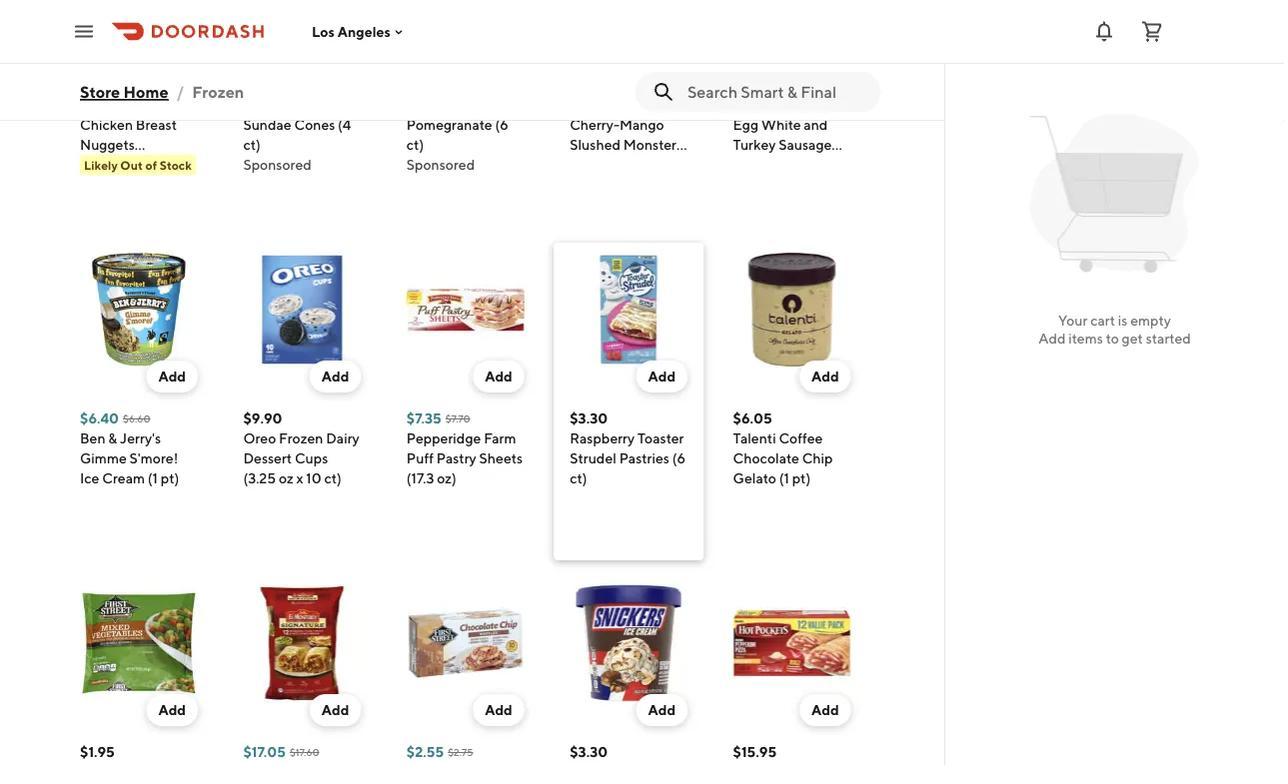 Task type: locate. For each thing, give the bounding box(es) containing it.
$3.30 inside $3.30 raspberry toaster strudel pastries (6 ct)
[[570, 410, 608, 427]]

ice down gimme
[[80, 470, 99, 487]]

0 horizontal spatial pt)
[[161, 470, 179, 487]]

1 horizontal spatial pt)
[[793, 470, 811, 487]]

add for pepperidge farm puff pastry sheets (17.3 oz)
[[485, 368, 513, 385]]

$17.60
[[290, 747, 320, 758]]

oz) down the pastry
[[437, 470, 457, 487]]

2 pt) from the left
[[793, 470, 811, 487]]

pepperidge
[[407, 430, 481, 447]]

add
[[158, 34, 186, 51], [322, 34, 349, 51], [1039, 330, 1066, 347], [158, 368, 186, 385], [322, 368, 349, 385], [485, 368, 513, 385], [649, 368, 676, 385], [812, 368, 840, 385], [158, 702, 186, 719], [322, 702, 349, 719], [485, 702, 513, 719], [649, 702, 676, 719], [812, 702, 840, 719]]

(12 inside '$14.30 sandwich bros. egg white and turkey sausage flatbread pocket breakfast sandwiches (12 ct)'
[[812, 196, 830, 213]]

1 vertical spatial (6
[[673, 450, 686, 467]]

0 items, open order cart image
[[1141, 19, 1165, 43]]

dairy
[[326, 430, 360, 447]]

of
[[146, 158, 157, 172]]

(12
[[605, 156, 623, 173], [812, 196, 830, 213]]

cart
[[1091, 312, 1116, 329]]

ben & jerry's gimme s'more! ice cream (1 pt) image
[[80, 251, 198, 369]]

1 horizontal spatial ice
[[469, 96, 488, 113]]

ice left bars
[[469, 96, 488, 113]]

ct) inside outshine ice bars pomegranate (6 ct) sponsored
[[407, 136, 424, 153]]

(1
[[148, 470, 158, 487], [780, 470, 790, 487]]

1 (1 from the left
[[148, 470, 158, 487]]

0 vertical spatial (6
[[495, 116, 509, 133]]

(6 down bars
[[495, 116, 509, 133]]

ct) inside $9.90 oreo frozen dairy dessert cups (3.25 oz x 10 ct)
[[324, 470, 342, 487]]

0 vertical spatial ice
[[469, 96, 488, 113]]

pastries
[[620, 450, 670, 467]]

0 horizontal spatial sponsored
[[243, 156, 312, 173]]

cups
[[295, 450, 328, 467]]

(1 inside $6.40 $6.60 ben & jerry's gimme s'more! ice cream (1 pt)
[[148, 470, 158, 487]]

oz) down dinosaur-
[[104, 176, 124, 193]]

add for $2.75
[[485, 702, 513, 719]]

pt)
[[161, 470, 179, 487], [793, 470, 811, 487]]

0 horizontal spatial ice
[[80, 470, 99, 487]]

$7.70
[[446, 413, 471, 424]]

empty retail cart image
[[1021, 100, 1209, 288]]

$14.30
[[734, 76, 778, 93]]

0 vertical spatial $9.90
[[80, 76, 119, 93]]

1 horizontal spatial $9.90
[[243, 410, 282, 427]]

snicker's vanilla ice cream (16 oz) image
[[570, 585, 688, 703]]

your cart is empty add items to get started
[[1039, 312, 1192, 347]]

$2.55
[[407, 744, 444, 761]]

0 horizontal spatial (12
[[605, 156, 623, 173]]

oz)
[[104, 176, 124, 193], [437, 470, 457, 487]]

slushed
[[570, 136, 621, 153]]

1 $3.30 from the top
[[570, 410, 608, 427]]

pt) down chip
[[793, 470, 811, 487]]

add for talenti coffee chocolate chip gelato (1 pt)
[[812, 368, 840, 385]]

$5.50 drumstick vanilla sundae cones (4 ct) sponsored
[[243, 76, 354, 173]]

$9.90 up the dino
[[80, 76, 119, 93]]

strudel
[[570, 450, 617, 467]]

sponsored
[[243, 156, 312, 173], [407, 156, 475, 173]]

(6 down toaster
[[673, 450, 686, 467]]

0 horizontal spatial $9.90
[[80, 76, 119, 93]]

add for $17.60
[[322, 702, 349, 719]]

&
[[108, 430, 117, 447]]

$3.30 for $3.30 raspberry toaster strudel pastries (6 ct)
[[570, 410, 608, 427]]

sponsored down the sundae on the top
[[243, 156, 312, 173]]

(6 inside outshine ice bars pomegranate (6 ct) sponsored
[[495, 116, 509, 133]]

pt) down s'more!
[[161, 470, 179, 487]]

1 pt) from the left
[[161, 470, 179, 487]]

$9.90 for oreo
[[243, 410, 282, 427]]

(1 down s'more!
[[148, 470, 158, 487]]

ice inside $6.40 $6.60 ben & jerry's gimme s'more! ice cream (1 pt)
[[80, 470, 99, 487]]

1 horizontal spatial sponsored
[[407, 156, 475, 173]]

$6.40 $6.60 ben & jerry's gimme s'more! ice cream (1 pt)
[[80, 410, 179, 487]]

pastry
[[437, 450, 477, 467]]

(12 down pocket
[[812, 196, 830, 213]]

chicken
[[80, 116, 133, 133]]

2 (1 from the left
[[780, 470, 790, 487]]

budget saver cherry-mango slushed monster pops (12 ct)
[[570, 96, 677, 173]]

0 horizontal spatial (6
[[495, 116, 509, 133]]

1 vertical spatial $3.30
[[570, 744, 608, 761]]

0 vertical spatial (12
[[605, 156, 623, 173]]

los angeles button
[[312, 23, 407, 40]]

sandwich
[[734, 96, 795, 113]]

sheets
[[479, 450, 523, 467]]

store home link
[[80, 72, 169, 112]]

$17.05
[[243, 744, 286, 761]]

$9.90 inside $9.90 oreo frozen dairy dessert cups (3.25 oz x 10 ct)
[[243, 410, 282, 427]]

1 vertical spatial oz)
[[437, 470, 457, 487]]

chip
[[803, 450, 833, 467]]

0 vertical spatial oz)
[[104, 176, 124, 193]]

/
[[177, 82, 184, 101]]

bros.
[[798, 96, 830, 113]]

add for ben & jerry's gimme s'more! ice cream (1 pt)
[[158, 368, 186, 385]]

pomegranate
[[407, 116, 493, 133]]

sponsored down pomegranate
[[407, 156, 475, 173]]

1 horizontal spatial oz)
[[437, 470, 457, 487]]

empty
[[1131, 312, 1172, 329]]

$9.90
[[80, 76, 119, 93], [243, 410, 282, 427]]

1 horizontal spatial (12
[[812, 196, 830, 213]]

$6.05 talenti coffee chocolate chip gelato (1 pt)
[[734, 410, 833, 487]]

flatbread
[[734, 156, 796, 173]]

(1 inside $6.05 talenti coffee chocolate chip gelato (1 pt)
[[780, 470, 790, 487]]

0 horizontal spatial (1
[[148, 470, 158, 487]]

open menu image
[[72, 19, 96, 43]]

store
[[80, 82, 120, 101]]

2 sponsored from the left
[[407, 156, 475, 173]]

0 horizontal spatial oz)
[[104, 176, 124, 193]]

puff
[[407, 450, 434, 467]]

out
[[120, 158, 143, 172]]

talenti coffee chocolate chip gelato (1 pt) image
[[734, 251, 852, 369]]

1 vertical spatial ice
[[80, 470, 99, 487]]

turkey
[[734, 136, 776, 153]]

$5.50
[[243, 76, 283, 93]]

ice
[[469, 96, 488, 113], [80, 470, 99, 487]]

1 sponsored from the left
[[243, 156, 312, 173]]

ct) down the strudel
[[570, 470, 588, 487]]

(12 down the slushed
[[605, 156, 623, 173]]

ct) right 10
[[324, 470, 342, 487]]

(6
[[495, 116, 509, 133], [673, 450, 686, 467]]

los angeles
[[312, 23, 391, 40]]

1 vertical spatial (12
[[812, 196, 830, 213]]

items
[[1069, 330, 1104, 347]]

$2.55 $2.75
[[407, 744, 474, 761]]

angeles
[[338, 23, 391, 40]]

frozen
[[80, 73, 179, 110], [192, 82, 244, 101], [279, 430, 323, 447]]

monster
[[624, 136, 677, 153]]

1 vertical spatial $9.90
[[243, 410, 282, 427]]

$17.05 $17.60
[[243, 744, 320, 761]]

1 horizontal spatial (6
[[673, 450, 686, 467]]

2 horizontal spatial frozen
[[279, 430, 323, 447]]

first street mixed vegetables (12 oz) image
[[80, 585, 198, 703]]

add for oreo frozen dairy dessert cups (3.25 oz x 10 ct)
[[322, 368, 349, 385]]

sponsored inside outshine ice bars pomegranate (6 ct) sponsored
[[407, 156, 475, 173]]

cones
[[294, 116, 335, 133]]

ct) down monster
[[626, 156, 643, 173]]

$9.90 for dino
[[80, 76, 119, 93]]

add for drumstick vanilla sundae cones (4 ct)
[[322, 34, 349, 51]]

add button
[[146, 27, 198, 59], [146, 27, 198, 59], [310, 27, 361, 59], [310, 27, 361, 59], [146, 361, 198, 393], [146, 361, 198, 393], [310, 361, 361, 393], [310, 361, 361, 393], [473, 361, 525, 393], [473, 361, 525, 393], [637, 361, 688, 393], [637, 361, 688, 393], [800, 361, 852, 393], [800, 361, 852, 393], [146, 695, 198, 727], [146, 695, 198, 727], [310, 695, 361, 727], [310, 695, 361, 727], [473, 695, 525, 727], [473, 695, 525, 727], [637, 695, 688, 727], [637, 695, 688, 727], [800, 695, 852, 727], [800, 695, 852, 727]]

oz
[[279, 470, 294, 487]]

$9.90 inside the $9.90 dino buddies chicken breast nuggets dinosaur-shaped (38 oz)
[[80, 76, 119, 93]]

$6.40
[[80, 410, 119, 427]]

(1 down chocolate
[[780, 470, 790, 487]]

1 horizontal spatial frozen
[[192, 82, 244, 101]]

oz) inside the $9.90 dino buddies chicken breast nuggets dinosaur-shaped (38 oz)
[[104, 176, 124, 193]]

oreo frozen dairy dessert cups (3.25 oz x 10 ct) image
[[243, 251, 361, 369]]

los
[[312, 23, 335, 40]]

1 horizontal spatial (1
[[780, 470, 790, 487]]

ct) down pomegranate
[[407, 136, 424, 153]]

el monterey signature shredded steak, cheese & rice chimichangas (12 ct) image
[[243, 585, 361, 703]]

ct) down the sundae on the top
[[243, 136, 261, 153]]

$9.90 oreo frozen dairy dessert cups (3.25 oz x 10 ct)
[[243, 410, 360, 487]]

$9.90 up oreo
[[243, 410, 282, 427]]

2 $3.30 from the top
[[570, 744, 608, 761]]

ct) down pocket
[[833, 196, 850, 213]]

ct)
[[243, 136, 261, 153], [407, 136, 424, 153], [626, 156, 643, 173], [833, 196, 850, 213], [324, 470, 342, 487], [570, 470, 588, 487]]

(6 inside $3.30 raspberry toaster strudel pastries (6 ct)
[[673, 450, 686, 467]]

toaster
[[638, 430, 684, 447]]

get
[[1123, 330, 1144, 347]]

0 vertical spatial $3.30
[[570, 410, 608, 427]]



Task type: describe. For each thing, give the bounding box(es) containing it.
shaped
[[143, 156, 192, 173]]

to
[[1107, 330, 1120, 347]]

(12 inside 'budget saver cherry-mango slushed monster pops (12 ct)'
[[605, 156, 623, 173]]

drumstick
[[243, 96, 309, 113]]

jerry's
[[120, 430, 161, 447]]

s'more!
[[130, 450, 178, 467]]

sandwiches
[[734, 196, 809, 213]]

raspberry toaster strudel pastries (6 ct) image
[[570, 251, 688, 369]]

sundae
[[243, 116, 292, 133]]

x
[[297, 470, 304, 487]]

ben
[[80, 430, 106, 447]]

notification bell image
[[1093, 19, 1117, 43]]

first street waffles chocolate chip (12.3 oz) image
[[407, 585, 525, 703]]

talenti
[[734, 430, 777, 447]]

$9.90 dino buddies chicken breast nuggets dinosaur-shaped (38 oz)
[[80, 76, 192, 193]]

dino
[[80, 96, 110, 113]]

$3.30 for $3.30
[[570, 744, 608, 761]]

is
[[1119, 312, 1128, 329]]

frozen inside $9.90 oreo frozen dairy dessert cups (3.25 oz x 10 ct)
[[279, 430, 323, 447]]

budget
[[570, 96, 618, 113]]

buddies
[[113, 96, 165, 113]]

dessert
[[243, 450, 292, 467]]

ct) inside 'budget saver cherry-mango slushed monster pops (12 ct)'
[[626, 156, 643, 173]]

mango
[[620, 116, 665, 133]]

ice inside outshine ice bars pomegranate (6 ct) sponsored
[[469, 96, 488, 113]]

$1.95
[[80, 744, 115, 761]]

(4
[[338, 116, 351, 133]]

(17.3
[[407, 470, 434, 487]]

(3.25
[[243, 470, 276, 487]]

pt) inside $6.05 talenti coffee chocolate chip gelato (1 pt)
[[793, 470, 811, 487]]

pt) inside $6.40 $6.60 ben & jerry's gimme s'more! ice cream (1 pt)
[[161, 470, 179, 487]]

store home / frozen
[[80, 82, 244, 101]]

sponsored inside $5.50 drumstick vanilla sundae cones (4 ct) sponsored
[[243, 156, 312, 173]]

coffee
[[779, 430, 823, 447]]

home
[[124, 82, 169, 101]]

$6.05
[[734, 410, 773, 427]]

add inside your cart is empty add items to get started
[[1039, 330, 1066, 347]]

$7.35 $7.70 pepperidge farm puff pastry sheets (17.3 oz)
[[407, 410, 523, 487]]

breast
[[136, 116, 177, 133]]

add for raspberry toaster strudel pastries (6 ct)
[[649, 368, 676, 385]]

$14.30 sandwich bros. egg white and turkey sausage flatbread pocket breakfast sandwiches (12 ct)
[[734, 76, 850, 213]]

stock
[[160, 158, 192, 172]]

your
[[1059, 312, 1088, 329]]

$6.60
[[123, 413, 150, 424]]

raspberry
[[570, 430, 635, 447]]

breakfast
[[734, 176, 794, 193]]

ct) inside $5.50 drumstick vanilla sundae cones (4 ct) sponsored
[[243, 136, 261, 153]]

(38
[[80, 176, 101, 193]]

outshine
[[407, 96, 466, 113]]

$3.30 raspberry toaster strudel pastries (6 ct)
[[570, 410, 686, 487]]

cherry-
[[570, 116, 620, 133]]

farm
[[484, 430, 517, 447]]

$7.35
[[407, 410, 442, 427]]

sausage
[[779, 136, 832, 153]]

hot pockets sandwiches pepperoni pizza (12 ct) image
[[734, 585, 852, 703]]

outshine ice bars pomegranate (6 ct) sponsored
[[407, 96, 519, 173]]

saver
[[621, 96, 656, 113]]

dinosaur-
[[80, 156, 143, 173]]

started
[[1147, 330, 1192, 347]]

0 horizontal spatial frozen
[[80, 73, 179, 110]]

Search Smart & Final search field
[[688, 81, 865, 103]]

likely out of stock
[[84, 158, 192, 172]]

oreo
[[243, 430, 276, 447]]

egg
[[734, 116, 759, 133]]

bars
[[491, 96, 519, 113]]

chocolate
[[734, 450, 800, 467]]

oz) inside $7.35 $7.70 pepperidge farm puff pastry sheets (17.3 oz)
[[437, 470, 457, 487]]

pops
[[570, 156, 602, 173]]

pocket
[[799, 156, 844, 173]]

gimme
[[80, 450, 127, 467]]

add for dino buddies chicken breast nuggets dinosaur-shaped (38 oz)
[[158, 34, 186, 51]]

likely
[[84, 158, 118, 172]]

$2.75
[[448, 747, 474, 758]]

nuggets
[[80, 136, 135, 153]]

$15.95
[[734, 744, 777, 761]]

cream
[[102, 470, 145, 487]]

pepperidge farm puff pastry sheets (17.3 oz) image
[[407, 251, 525, 369]]

ct) inside '$14.30 sandwich bros. egg white and turkey sausage flatbread pocket breakfast sandwiches (12 ct)'
[[833, 196, 850, 213]]

gelato
[[734, 470, 777, 487]]

white
[[762, 116, 802, 133]]

and
[[804, 116, 828, 133]]

ct) inside $3.30 raspberry toaster strudel pastries (6 ct)
[[570, 470, 588, 487]]



Task type: vqa. For each thing, say whether or not it's contained in the screenshot.
Dog to the left
no



